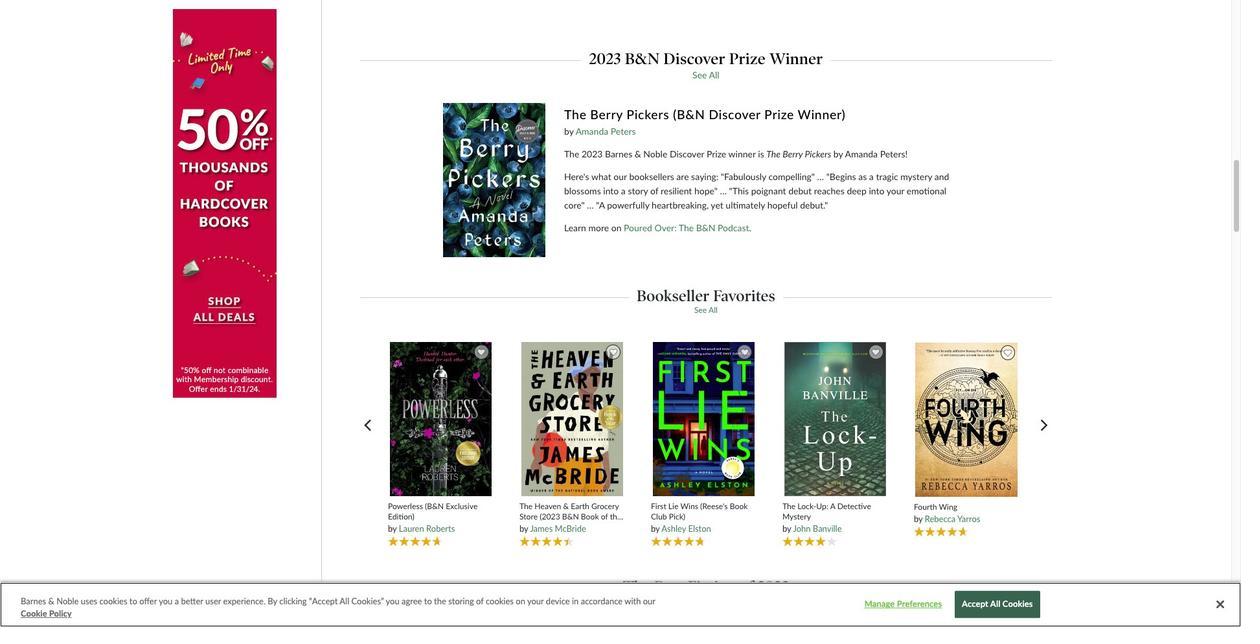 Task type: describe. For each thing, give the bounding box(es) containing it.
the right is
[[767, 149, 781, 160]]

on inside "barnes & noble uses cookies to offer you a better user experience. by clicking "accept all cookies" you agree to the storing of cookies on your device in accordance with our cookie policy"
[[516, 596, 526, 607]]

emotional
[[907, 186, 947, 197]]

by up "begins
[[834, 149, 844, 160]]

mcbride
[[555, 524, 587, 534]]

manage
[[865, 599, 895, 610]]

the inside "barnes & noble uses cookies to offer you a better user experience. by clicking "accept all cookies" you agree to the storing of cookies on your device in accordance with our cookie policy"
[[434, 596, 447, 607]]

exclusive
[[446, 502, 478, 512]]

discover inside the berry pickers (b&n discover prize winner) by amanda peters
[[709, 107, 761, 122]]

1 vertical spatial b&n
[[697, 223, 716, 234]]

of inside "barnes & noble uses cookies to offer you a better user experience. by clicking "accept all cookies" you agree to the storing of cookies on your device in accordance with our cookie policy"
[[476, 596, 484, 607]]

policy
[[49, 609, 72, 619]]

the for the berry pickers (b&n discover prize winner) by amanda peters
[[565, 107, 587, 122]]

book inside the heaven & earth grocery store (2023 b&n book of the year)
[[581, 512, 599, 521]]

powerless (b&n exclusive edition) by lauren roberts
[[388, 502, 478, 534]]

storing
[[449, 596, 474, 607]]

yet
[[711, 200, 724, 211]]

your inside here's what our booksellers are saying: "fabulously compelling" … "begins as a tragic mystery and blossoms into a story of resilient hope" … "this poignant debut reaches deep into your emotional core" … "a powerfully heartbreaking, yet ultimately hopeful debut."
[[887, 186, 905, 197]]

fourth wing image
[[915, 342, 1019, 498]]

ashley
[[662, 524, 687, 534]]

the heaven & earth grocery store (2023 b&n book of the year)
[[520, 502, 622, 531]]

1 horizontal spatial berry
[[783, 149, 803, 160]]

by james mcbride
[[520, 524, 587, 534]]

your inside "barnes & noble uses cookies to offer you a better user experience. by clicking "accept all cookies" you agree to the storing of cookies on your device in accordance with our cookie policy"
[[528, 596, 544, 607]]

a inside "barnes & noble uses cookies to offer you a better user experience. by clicking "accept all cookies" you agree to the storing of cookies on your device in accordance with our cookie policy"
[[175, 596, 179, 607]]

b&n inside the heaven & earth grocery store (2023 b&n book of the year)
[[563, 512, 579, 521]]

the heaven & earth grocery store (2023 b&n book of the year) link
[[520, 502, 625, 531]]

best
[[655, 577, 685, 596]]

book inside first lie wins (reese's book club pick) by ashley elston
[[730, 502, 748, 512]]

cookie
[[21, 609, 47, 619]]

all inside '2023 b&n discover prize winner see all'
[[709, 69, 720, 80]]

accordance
[[581, 596, 623, 607]]

rebecca
[[925, 514, 956, 525]]

accept
[[963, 599, 989, 610]]

of right fiction
[[740, 577, 754, 596]]

the for the 2023 barnes & noble discover prize winner is the berry pickers by amanda peters!
[[565, 149, 580, 160]]

0 horizontal spatial …
[[587, 200, 594, 211]]

john
[[794, 524, 811, 534]]

first lie wins (reese's book club pick) by ashley elston
[[651, 502, 748, 534]]

yarros
[[958, 514, 981, 525]]

winner
[[729, 149, 756, 160]]

wins
[[681, 502, 699, 512]]

accept all cookies button
[[955, 592, 1041, 619]]

tragic
[[877, 171, 899, 182]]

2 into from the left
[[870, 186, 885, 197]]

2 vertical spatial 2023
[[758, 577, 789, 596]]

banville
[[813, 524, 842, 534]]

elston
[[689, 524, 712, 534]]

1 you from the left
[[159, 596, 173, 607]]

fourth wing link
[[915, 502, 1020, 512]]

podcast
[[718, 223, 750, 234]]

grocery
[[592, 502, 619, 512]]

by down store
[[520, 524, 529, 534]]

uses
[[81, 596, 97, 607]]

"a
[[597, 200, 605, 211]]

ashley elston link
[[662, 524, 712, 534]]

see inside '2023 b&n discover prize winner see all'
[[693, 69, 707, 80]]

"begins
[[827, 171, 857, 182]]

(b&n inside the berry pickers (b&n discover prize winner) by amanda peters
[[673, 107, 706, 122]]

amanda inside the berry pickers (b&n discover prize winner) by amanda peters
[[576, 126, 609, 137]]

edition)
[[388, 512, 415, 521]]

1 into from the left
[[604, 186, 619, 197]]

first lie wins (reese's book club pick) link
[[651, 502, 757, 522]]

with
[[625, 596, 641, 607]]

poignant
[[752, 186, 787, 197]]

heartbreaking,
[[652, 200, 709, 211]]

the for the lock-up: a detective mystery by john banville
[[783, 502, 796, 512]]

is
[[759, 149, 765, 160]]

advertisement element
[[173, 9, 277, 398]]

see all link for see
[[695, 305, 718, 315]]

favorites
[[714, 286, 776, 305]]

barnes inside "barnes & noble uses cookies to offer you a better user experience. by clicking "accept all cookies" you agree to the storing of cookies on your device in accordance with our cookie policy"
[[21, 596, 46, 607]]

james mcbride link
[[530, 524, 587, 534]]

reaches
[[815, 186, 845, 197]]

learn more on poured over: the b&n podcast .
[[565, 223, 752, 234]]

the 2023 barnes & noble discover prize winner is the berry pickers by amanda peters!
[[565, 149, 908, 160]]

learn
[[565, 223, 587, 234]]

2 to from the left
[[424, 596, 432, 607]]

up:
[[817, 502, 829, 512]]

booksellers
[[630, 171, 675, 182]]

barnes & noble uses cookies to offer you a better user experience. by clicking "accept all cookies" you agree to the storing of cookies on your device in accordance with our cookie policy
[[21, 596, 656, 619]]

core"
[[565, 200, 585, 211]]

.
[[750, 223, 752, 234]]

wing
[[940, 502, 958, 512]]

of inside the heaven & earth grocery store (2023 b&n book of the year)
[[601, 512, 608, 521]]

see all link for discover
[[693, 69, 720, 80]]

the best fiction of 2023
[[624, 577, 789, 596]]

cookies
[[1003, 599, 1034, 610]]

cookies"
[[352, 596, 384, 607]]

first lie wins (reese's book club pick) image
[[652, 342, 756, 497]]

a
[[831, 502, 836, 512]]

poured over: the b&n podcast link
[[624, 223, 750, 234]]

debut."
[[801, 200, 828, 211]]

& inside "barnes & noble uses cookies to offer you a better user experience. by clicking "accept all cookies" you agree to the storing of cookies on your device in accordance with our cookie policy"
[[48, 596, 54, 607]]

compelling"
[[769, 171, 815, 182]]

2 cookies from the left
[[486, 596, 514, 607]]

in
[[572, 596, 579, 607]]

prize inside '2023 b&n discover prize winner see all'
[[730, 49, 766, 68]]

the berry pickers (b&n discover prize winner) image
[[443, 103, 546, 257]]

peters!
[[881, 149, 908, 160]]

by inside powerless (b&n exclusive edition) by lauren roberts
[[388, 524, 397, 534]]

resilient
[[661, 186, 693, 197]]

& inside the heaven & earth grocery store (2023 b&n book of the year)
[[564, 502, 569, 512]]

our inside here's what our booksellers are saying: "fabulously compelling" … "begins as a tragic mystery and blossoms into a story of resilient hope" … "this poignant debut reaches deep into your emotional core" … "a powerfully heartbreaking, yet ultimately hopeful debut."
[[614, 171, 627, 182]]

1 horizontal spatial …
[[720, 186, 727, 197]]

0 vertical spatial noble
[[644, 149, 668, 160]]

peters
[[611, 126, 636, 137]]

hope"
[[695, 186, 718, 197]]

see inside "bookseller favorites see all"
[[695, 305, 707, 315]]

better
[[181, 596, 203, 607]]

saying:
[[692, 171, 719, 182]]



Task type: locate. For each thing, give the bounding box(es) containing it.
of
[[651, 186, 659, 197], [601, 512, 608, 521], [740, 577, 754, 596], [476, 596, 484, 607]]

a left the story
[[622, 186, 626, 197]]

1 vertical spatial prize
[[765, 107, 795, 122]]

a
[[870, 171, 874, 182], [622, 186, 626, 197], [175, 596, 179, 607]]

1 to from the left
[[130, 596, 137, 607]]

the up store
[[520, 502, 533, 512]]

(b&n up the roberts
[[425, 502, 444, 512]]

discover up are
[[670, 149, 705, 160]]

the up the amanda peters link
[[565, 107, 587, 122]]

2 vertical spatial a
[[175, 596, 179, 607]]

james
[[530, 524, 553, 534]]

0 vertical spatial (b&n
[[673, 107, 706, 122]]

0 horizontal spatial book
[[581, 512, 599, 521]]

all up the berry pickers (b&n discover prize winner) by amanda peters
[[709, 69, 720, 80]]

by left john
[[783, 524, 792, 534]]

noble up policy
[[56, 596, 79, 607]]

preferences
[[898, 599, 943, 610]]

see up the berry pickers (b&n discover prize winner) by amanda peters
[[693, 69, 707, 80]]

by
[[268, 596, 277, 607]]

offer
[[139, 596, 157, 607]]

story
[[628, 186, 648, 197]]

discover inside '2023 b&n discover prize winner see all'
[[664, 49, 726, 68]]

club
[[651, 512, 667, 521]]

here's what our booksellers are saying: "fabulously compelling" … "begins as a tragic mystery and blossoms into a story of resilient hope" … "this poignant debut reaches deep into your emotional core" … "a powerfully heartbreaking, yet ultimately hopeful debut."
[[565, 171, 950, 211]]

2 horizontal spatial b&n
[[697, 223, 716, 234]]

powerless (b&n exclusive edition) image
[[390, 342, 492, 497]]

all inside button
[[991, 599, 1001, 610]]

the up mystery
[[783, 502, 796, 512]]

0 horizontal spatial your
[[528, 596, 544, 607]]

ultimately
[[726, 200, 766, 211]]

1 horizontal spatial into
[[870, 186, 885, 197]]

prize left winner)
[[765, 107, 795, 122]]

0 horizontal spatial (b&n
[[425, 502, 444, 512]]

berry up the compelling"
[[783, 149, 803, 160]]

a right as
[[870, 171, 874, 182]]

prize inside the berry pickers (b&n discover prize winner) by amanda peters
[[765, 107, 795, 122]]

of down grocery
[[601, 512, 608, 521]]

1 horizontal spatial you
[[386, 596, 400, 607]]

0 vertical spatial your
[[887, 186, 905, 197]]

year)
[[520, 522, 537, 531]]

the inside the heaven & earth grocery store (2023 b&n book of the year)
[[520, 502, 533, 512]]

1 vertical spatial pickers
[[805, 149, 832, 160]]

0 vertical spatial barnes
[[605, 149, 633, 160]]

1 horizontal spatial (b&n
[[673, 107, 706, 122]]

& up the cookie policy link
[[48, 596, 54, 607]]

1 vertical spatial the
[[434, 596, 447, 607]]

1 horizontal spatial your
[[887, 186, 905, 197]]

device
[[546, 596, 570, 607]]

rebecca yarros link
[[925, 514, 981, 525]]

prize
[[730, 49, 766, 68], [765, 107, 795, 122], [707, 149, 727, 160]]

your down tragic
[[887, 186, 905, 197]]

(reese's
[[701, 502, 728, 512]]

powerless
[[388, 502, 423, 512]]

of inside here's what our booksellers are saying: "fabulously compelling" … "begins as a tragic mystery and blossoms into a story of resilient hope" … "this poignant debut reaches deep into your emotional core" … "a powerfully heartbreaking, yet ultimately hopeful debut."
[[651, 186, 659, 197]]

your left device
[[528, 596, 544, 607]]

0 vertical spatial our
[[614, 171, 627, 182]]

by inside fourth wing by rebecca yarros
[[915, 514, 923, 525]]

1 vertical spatial a
[[622, 186, 626, 197]]

2 horizontal spatial &
[[635, 149, 642, 160]]

2 vertical spatial prize
[[707, 149, 727, 160]]

1 vertical spatial see
[[695, 305, 707, 315]]

0 horizontal spatial amanda
[[576, 126, 609, 137]]

all right "accept
[[340, 596, 350, 607]]

our
[[614, 171, 627, 182], [643, 596, 656, 607]]

0 vertical spatial b&n
[[625, 49, 660, 68]]

1 vertical spatial see all link
[[695, 305, 718, 315]]

into down tragic
[[870, 186, 885, 197]]

the lock-up: a detective mystery image
[[784, 342, 887, 497]]

are
[[677, 171, 689, 182]]

winner
[[770, 49, 824, 68]]

pickers up peters
[[627, 107, 670, 122]]

1 vertical spatial amanda
[[846, 149, 878, 160]]

0 vertical spatial see all link
[[693, 69, 720, 80]]

…
[[818, 171, 825, 182], [720, 186, 727, 197], [587, 200, 594, 211]]

&
[[635, 149, 642, 160], [564, 502, 569, 512], [48, 596, 54, 607]]

1 vertical spatial noble
[[56, 596, 79, 607]]

amanda left peters
[[576, 126, 609, 137]]

"fabulously
[[721, 171, 767, 182]]

0 horizontal spatial our
[[614, 171, 627, 182]]

the up with at the right bottom of page
[[624, 577, 651, 596]]

the berry pickers (b&n discover prize winner) by amanda peters
[[565, 107, 846, 137]]

see down bookseller
[[695, 305, 707, 315]]

2023
[[589, 49, 621, 68], [582, 149, 603, 160], [758, 577, 789, 596]]

by down club at the bottom right of the page
[[651, 524, 660, 534]]

berry
[[591, 107, 623, 122], [783, 149, 803, 160]]

winner)
[[798, 107, 846, 122]]

to left offer
[[130, 596, 137, 607]]

by down edition)
[[388, 524, 397, 534]]

the lock-up: a detective mystery link
[[783, 502, 888, 522]]

pickers inside the berry pickers (b&n discover prize winner) by amanda peters
[[627, 107, 670, 122]]

cookies right the uses
[[99, 596, 127, 607]]

discover up the 2023 barnes & noble discover prize winner is the berry pickers by amanda peters! at the top of the page
[[709, 107, 761, 122]]

1 horizontal spatial a
[[622, 186, 626, 197]]

b&n
[[625, 49, 660, 68], [697, 223, 716, 234], [563, 512, 579, 521]]

by inside the berry pickers (b&n discover prize winner) by amanda peters
[[565, 126, 574, 137]]

0 horizontal spatial barnes
[[21, 596, 46, 607]]

1 horizontal spatial &
[[564, 502, 569, 512]]

barnes
[[605, 149, 633, 160], [21, 596, 46, 607]]

roberts
[[427, 524, 455, 534]]

… up 'reaches'
[[818, 171, 825, 182]]

earth
[[571, 502, 590, 512]]

berry up the amanda peters link
[[591, 107, 623, 122]]

& left earth
[[564, 502, 569, 512]]

see all link up the berry pickers (b&n discover prize winner) by amanda peters
[[693, 69, 720, 80]]

the inside the lock-up: a detective mystery by john banville
[[783, 502, 796, 512]]

our right with at the right bottom of page
[[643, 596, 656, 607]]

our right what
[[614, 171, 627, 182]]

cookie policy link
[[21, 608, 72, 621]]

book right "(reese's"
[[730, 502, 748, 512]]

1 horizontal spatial on
[[612, 223, 622, 234]]

by left the amanda peters link
[[565, 126, 574, 137]]

you left agree
[[386, 596, 400, 607]]

here's
[[565, 171, 590, 182]]

into
[[604, 186, 619, 197], [870, 186, 885, 197]]

detective
[[838, 502, 872, 512]]

1 vertical spatial …
[[720, 186, 727, 197]]

2 vertical spatial b&n
[[563, 512, 579, 521]]

1 vertical spatial on
[[516, 596, 526, 607]]

a left better
[[175, 596, 179, 607]]

agree
[[402, 596, 422, 607]]

the down grocery
[[610, 512, 622, 521]]

amanda up as
[[846, 149, 878, 160]]

1 horizontal spatial amanda
[[846, 149, 878, 160]]

book
[[730, 502, 748, 512], [581, 512, 599, 521]]

1 horizontal spatial the
[[610, 512, 622, 521]]

the inside the heaven & earth grocery store (2023 b&n book of the year)
[[610, 512, 622, 521]]

the for the best fiction of 2023
[[624, 577, 651, 596]]

(b&n inside powerless (b&n exclusive edition) by lauren roberts
[[425, 502, 444, 512]]

debut
[[789, 186, 812, 197]]

0 horizontal spatial berry
[[591, 107, 623, 122]]

the inside the berry pickers (b&n discover prize winner) by amanda peters
[[565, 107, 587, 122]]

powerfully
[[608, 200, 650, 211]]

the left storing
[[434, 596, 447, 607]]

noble inside "barnes & noble uses cookies to offer you a better user experience. by clicking "accept all cookies" you agree to the storing of cookies on your device in accordance with our cookie policy"
[[56, 596, 79, 607]]

and
[[935, 171, 950, 182]]

1 horizontal spatial barnes
[[605, 149, 633, 160]]

1 horizontal spatial noble
[[644, 149, 668, 160]]

lock-
[[798, 502, 817, 512]]

more
[[589, 223, 609, 234]]

1 vertical spatial barnes
[[21, 596, 46, 607]]

lauren roberts link
[[399, 524, 455, 534]]

barnes up cookie
[[21, 596, 46, 607]]

by inside first lie wins (reese's book club pick) by ashley elston
[[651, 524, 660, 534]]

the up here's at the left top of page
[[565, 149, 580, 160]]

1 vertical spatial our
[[643, 596, 656, 607]]

0 horizontal spatial to
[[130, 596, 137, 607]]

0 vertical spatial amanda
[[576, 126, 609, 137]]

1 horizontal spatial our
[[643, 596, 656, 607]]

store
[[520, 512, 538, 521]]

2 horizontal spatial a
[[870, 171, 874, 182]]

prize up saying:
[[707, 149, 727, 160]]

1 horizontal spatial book
[[730, 502, 748, 512]]

blossoms
[[565, 186, 601, 197]]

cookies right storing
[[486, 596, 514, 607]]

noble up booksellers
[[644, 149, 668, 160]]

on left device
[[516, 596, 526, 607]]

lie
[[669, 502, 679, 512]]

0 vertical spatial a
[[870, 171, 874, 182]]

0 horizontal spatial cookies
[[99, 596, 127, 607]]

barnes down peters
[[605, 149, 633, 160]]

noble
[[644, 149, 668, 160], [56, 596, 79, 607]]

1 vertical spatial berry
[[783, 149, 803, 160]]

the lock-up: a detective mystery by john banville
[[783, 502, 872, 534]]

"this
[[730, 186, 749, 197]]

by inside the lock-up: a detective mystery by john banville
[[783, 524, 792, 534]]

fiction
[[688, 577, 737, 596]]

prize left winner
[[730, 49, 766, 68]]

1 vertical spatial 2023
[[582, 149, 603, 160]]

manage preferences
[[865, 599, 943, 610]]

1 vertical spatial &
[[564, 502, 569, 512]]

2 horizontal spatial …
[[818, 171, 825, 182]]

0 vertical spatial prize
[[730, 49, 766, 68]]

1 vertical spatial discover
[[709, 107, 761, 122]]

our inside "barnes & noble uses cookies to offer you a better user experience. by clicking "accept all cookies" you agree to the storing of cookies on your device in accordance with our cookie policy"
[[643, 596, 656, 607]]

0 vertical spatial berry
[[591, 107, 623, 122]]

1 horizontal spatial pickers
[[805, 149, 832, 160]]

0 vertical spatial discover
[[664, 49, 726, 68]]

discover up the berry pickers (b&n discover prize winner) by amanda peters
[[664, 49, 726, 68]]

… left "a
[[587, 200, 594, 211]]

by
[[565, 126, 574, 137], [834, 149, 844, 160], [915, 514, 923, 525], [388, 524, 397, 534], [520, 524, 529, 534], [651, 524, 660, 534], [783, 524, 792, 534]]

0 vertical spatial …
[[818, 171, 825, 182]]

0 vertical spatial &
[[635, 149, 642, 160]]

pickers up "begins
[[805, 149, 832, 160]]

2 you from the left
[[386, 596, 400, 607]]

0 horizontal spatial b&n
[[563, 512, 579, 521]]

to right agree
[[424, 596, 432, 607]]

0 horizontal spatial pickers
[[627, 107, 670, 122]]

0 horizontal spatial a
[[175, 596, 179, 607]]

on right more
[[612, 223, 622, 234]]

0 horizontal spatial &
[[48, 596, 54, 607]]

all right the "accept"
[[991, 599, 1001, 610]]

0 horizontal spatial you
[[159, 596, 173, 607]]

1 horizontal spatial to
[[424, 596, 432, 607]]

(b&n down '2023 b&n discover prize winner see all'
[[673, 107, 706, 122]]

the for the heaven & earth grocery store (2023 b&n book of the year)
[[520, 502, 533, 512]]

… up the 'yet'
[[720, 186, 727, 197]]

of down booksellers
[[651, 186, 659, 197]]

all inside "barnes & noble uses cookies to offer you a better user experience. by clicking "accept all cookies" you agree to the storing of cookies on your device in accordance with our cookie policy"
[[340, 596, 350, 607]]

2 vertical spatial discover
[[670, 149, 705, 160]]

1 vertical spatial your
[[528, 596, 544, 607]]

2023 inside '2023 b&n discover prize winner see all'
[[589, 49, 621, 68]]

on
[[612, 223, 622, 234], [516, 596, 526, 607]]

0 vertical spatial see
[[693, 69, 707, 80]]

0 horizontal spatial noble
[[56, 596, 79, 607]]

1 horizontal spatial cookies
[[486, 596, 514, 607]]

powerless (b&n exclusive edition) link
[[388, 502, 494, 522]]

all down favorites on the right
[[709, 305, 718, 315]]

by down the fourth
[[915, 514, 923, 525]]

2 vertical spatial &
[[48, 596, 54, 607]]

bookseller
[[637, 286, 710, 305]]

user
[[205, 596, 221, 607]]

2 vertical spatial …
[[587, 200, 594, 211]]

all inside "bookseller favorites see all"
[[709, 305, 718, 315]]

manage preferences button
[[863, 592, 944, 618]]

privacy alert dialog
[[0, 583, 1242, 627]]

0 horizontal spatial the
[[434, 596, 447, 607]]

the berry pickers (b&n discover prize winner) link
[[565, 106, 970, 125]]

first
[[651, 502, 667, 512]]

berry inside the berry pickers (b&n discover prize winner) by amanda peters
[[591, 107, 623, 122]]

0 vertical spatial on
[[612, 223, 622, 234]]

book down earth
[[581, 512, 599, 521]]

see all link down bookseller
[[695, 305, 718, 315]]

0 horizontal spatial on
[[516, 596, 526, 607]]

1 vertical spatial (b&n
[[425, 502, 444, 512]]

0 vertical spatial 2023
[[589, 49, 621, 68]]

fourth
[[915, 502, 938, 512]]

0 vertical spatial pickers
[[627, 107, 670, 122]]

lauren
[[399, 524, 424, 534]]

see
[[693, 69, 707, 80], [695, 305, 707, 315]]

b&n inside '2023 b&n discover prize winner see all'
[[625, 49, 660, 68]]

you right offer
[[159, 596, 173, 607]]

& up booksellers
[[635, 149, 642, 160]]

experience.
[[223, 596, 266, 607]]

pick)
[[669, 512, 686, 521]]

heaven
[[535, 502, 562, 512]]

1 horizontal spatial b&n
[[625, 49, 660, 68]]

of right storing
[[476, 596, 484, 607]]

0 vertical spatial the
[[610, 512, 622, 521]]

amanda peters link
[[576, 126, 636, 137]]

"accept
[[309, 596, 338, 607]]

1 cookies from the left
[[99, 596, 127, 607]]

into down what
[[604, 186, 619, 197]]

the right over:
[[679, 223, 694, 234]]

deep
[[847, 186, 867, 197]]

hopeful
[[768, 200, 798, 211]]

the heaven & earth grocery store (2023 b&n book of the year) image
[[521, 342, 624, 497]]

0 horizontal spatial into
[[604, 186, 619, 197]]

poured
[[624, 223, 653, 234]]



Task type: vqa. For each thing, say whether or not it's contained in the screenshot.
the Standard
no



